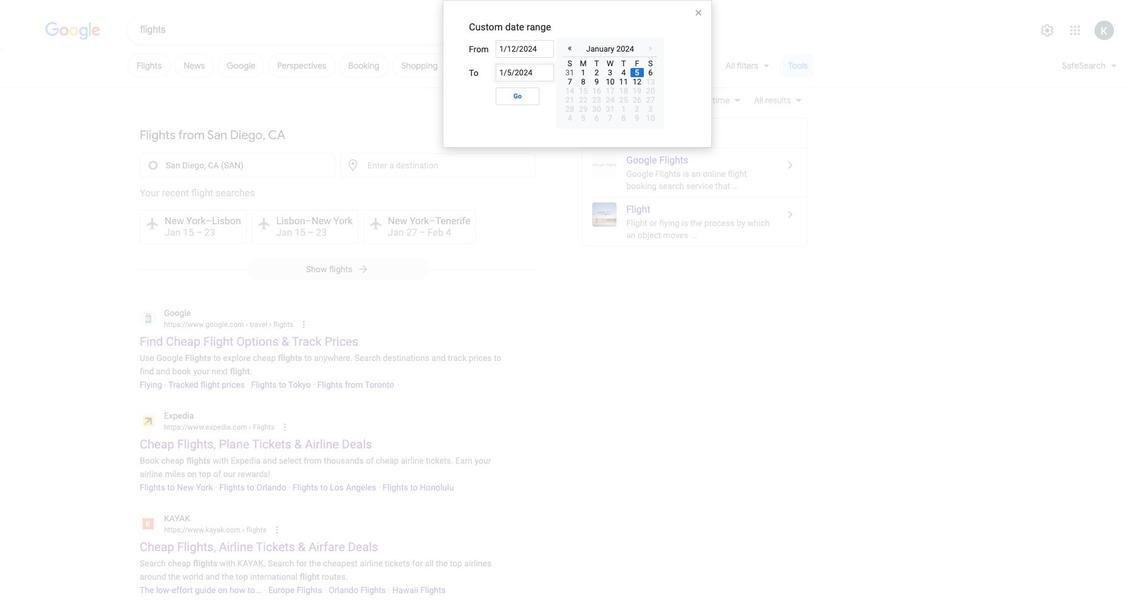 Task type: vqa. For each thing, say whether or not it's contained in the screenshot.
Search Google Maps field containing Search Google Maps
no



Task type: locate. For each thing, give the bounding box(es) containing it.
4 jan cell
[[617, 68, 631, 77]]

18 jan cell
[[617, 86, 631, 95]]

13 jan cell
[[644, 77, 658, 86]]

column header up 12 jan cell
[[631, 57, 644, 68]]

14 jan cell
[[563, 86, 577, 95]]

26 jan cell
[[631, 95, 644, 105]]

column header up 9 jan cell
[[590, 57, 604, 68]]

column header up 11 jan cell
[[617, 57, 631, 68]]

column header
[[563, 57, 577, 68], [577, 57, 590, 68], [590, 57, 604, 68], [604, 57, 617, 68], [617, 57, 631, 68], [631, 57, 644, 68], [644, 57, 658, 68]]

22 jan cell
[[577, 95, 590, 105]]

dialog
[[443, 0, 712, 148]]

1 column header from the left
[[563, 57, 577, 68]]

column header up 7 jan cell
[[563, 57, 577, 68]]

7 jan cell
[[563, 77, 577, 86]]

15 jan cell
[[577, 86, 590, 95]]

9 feb cell
[[631, 114, 644, 123]]

column header up 13 jan cell
[[644, 57, 658, 68]]

8 jan cell
[[577, 77, 590, 86]]

31 jan cell
[[604, 105, 617, 114]]

heading
[[469, 21, 551, 33]]

16 jan cell
[[590, 86, 604, 95]]

3 column header from the left
[[590, 57, 604, 68]]

2 column header from the left
[[577, 57, 590, 68]]

row
[[563, 41, 658, 57]]

search by image image
[[499, 22, 514, 37]]

None text field
[[496, 40, 554, 58], [496, 64, 554, 81], [244, 320, 294, 329], [164, 422, 275, 433], [247, 423, 275, 431], [164, 524, 267, 535], [241, 525, 267, 534], [496, 40, 554, 58], [496, 64, 554, 81], [244, 320, 294, 329], [164, 422, 275, 433], [247, 423, 275, 431], [164, 524, 267, 535], [241, 525, 267, 534]]

None text field
[[164, 319, 294, 330]]

21 jan cell
[[563, 95, 577, 105]]

2 feb cell
[[631, 105, 644, 114]]

5 jan cell
[[631, 68, 644, 77]]

7 column header from the left
[[644, 57, 658, 68]]

column header up 8 jan cell
[[577, 57, 590, 68]]

grid
[[563, 57, 658, 123]]

1 feb cell
[[617, 105, 631, 114]]

column header up 10 jan cell
[[604, 57, 617, 68]]

12 jan cell
[[631, 77, 644, 86]]

3 feb cell
[[644, 105, 658, 114]]

None search field
[[0, 15, 548, 44]]



Task type: describe. For each thing, give the bounding box(es) containing it.
6 column header from the left
[[631, 57, 644, 68]]

28 jan cell
[[563, 105, 577, 114]]

10 jan cell
[[604, 77, 617, 86]]

7 feb cell
[[604, 114, 617, 123]]

24 jan cell
[[604, 95, 617, 105]]

30 jan cell
[[590, 105, 604, 114]]

11 jan cell
[[617, 77, 631, 86]]

31 dec cell
[[563, 68, 577, 77]]

6 feb cell
[[590, 114, 604, 123]]

17 jan cell
[[604, 86, 617, 95]]

8 feb cell
[[617, 114, 631, 123]]

19 jan cell
[[631, 86, 644, 95]]

1 jan cell
[[577, 68, 590, 77]]

27 jan cell
[[644, 95, 658, 105]]

4 column header from the left
[[604, 57, 617, 68]]

10 feb cell
[[644, 114, 658, 123]]

4 feb cell
[[563, 114, 577, 123]]

search by voice image
[[475, 22, 489, 37]]

5 feb cell
[[577, 114, 590, 123]]

9 jan cell
[[590, 77, 604, 86]]

25 jan cell
[[617, 95, 631, 105]]

20 jan cell
[[644, 86, 658, 95]]

2 jan cell
[[590, 68, 604, 77]]

23 jan cell
[[590, 95, 604, 105]]

5 column header from the left
[[617, 57, 631, 68]]

google image
[[45, 22, 101, 40]]

29 jan cell
[[577, 105, 590, 114]]

3 jan cell
[[604, 68, 617, 77]]

6 jan cell
[[644, 68, 658, 77]]



